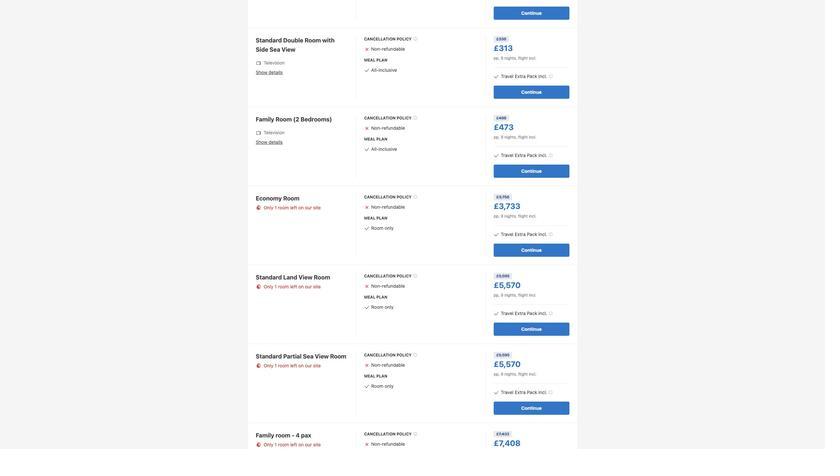 Task type: describe. For each thing, give the bounding box(es) containing it.
with
[[323, 37, 335, 44]]

side
[[256, 46, 268, 53]]

extra for standard land view room
[[515, 311, 526, 316]]

2 cancellation policy from the top
[[364, 116, 412, 121]]

£498
[[497, 116, 507, 121]]

on for room
[[299, 205, 304, 211]]

on for room
[[299, 442, 304, 448]]

2 meal plan from the top
[[364, 137, 388, 142]]

policy for standard land view room
[[397, 274, 412, 279]]

left for room
[[290, 205, 297, 211]]

travel extra pack incl. for standard partial sea view room
[[501, 390, 548, 396]]

only 1 room left on our site for room
[[264, 205, 321, 211]]

2 policy from the top
[[397, 116, 412, 121]]

room inside the standard double room with side sea view
[[305, 37, 321, 44]]

only for family room - 4 pax
[[264, 442, 274, 448]]

pax
[[301, 433, 312, 439]]

2 cancellation policy button from the top
[[364, 115, 478, 122]]

9 inside £338 £313 pp, 9 nights, flight incl.
[[501, 56, 504, 61]]

only for economy room
[[264, 205, 274, 211]]

all-inclusive for £473
[[372, 146, 397, 152]]

sea inside the standard double room with side sea view
[[270, 46, 280, 53]]

extra for standard partial sea view room
[[515, 390, 526, 396]]

double
[[283, 37, 304, 44]]

continue for the travel extra pack incl. button for economy room
[[522, 248, 542, 253]]

1 travel extra pack incl. from the top
[[501, 74, 548, 79]]

only for room
[[385, 305, 394, 310]]

2 pack from the top
[[527, 153, 538, 158]]

flight inside £498 £473 pp, 9 nights, flight incl.
[[519, 135, 528, 140]]

non-refundable for standard land view room
[[372, 284, 405, 289]]

left for land
[[290, 284, 297, 290]]

all- for £313
[[372, 67, 379, 73]]

room only for room
[[372, 305, 394, 310]]

1 travel extra pack incl. button from the top
[[494, 73, 554, 80]]

£473
[[494, 123, 514, 132]]

2 cancellation from the top
[[364, 116, 396, 121]]

£313
[[494, 44, 513, 53]]

travel extra pack incl. button for standard land view room
[[494, 311, 554, 317]]

(2
[[293, 116, 300, 123]]

cancellation policy button for family room - 4 pax
[[364, 432, 478, 439]]

only for view
[[385, 384, 394, 389]]

£5,595 £5,570 pp, 9 nights, flight incl. for standard partial sea view room
[[494, 353, 537, 377]]

£3,733
[[494, 202, 521, 211]]

meal for economy room
[[364, 216, 376, 221]]

only 1 room left on our site for room
[[264, 442, 321, 448]]

4
[[296, 433, 300, 439]]

continue button for second cancellation policy button from the top
[[494, 165, 570, 178]]

continue for 5th the travel extra pack incl. button from the bottom
[[522, 89, 542, 95]]

on for partial
[[299, 363, 304, 369]]

flight inside £338 £313 pp, 9 nights, flight incl.
[[519, 56, 528, 61]]

1 continue from the top
[[522, 10, 542, 16]]

policy for economy room
[[397, 195, 412, 200]]

2 refundable from the top
[[382, 125, 405, 131]]

-
[[292, 433, 295, 439]]

extra for economy room
[[515, 232, 526, 237]]

1 non- from the top
[[372, 46, 382, 52]]

meal for standard land view room
[[364, 295, 376, 300]]

site for economy room
[[313, 205, 321, 211]]

1 cancellation policy button from the top
[[364, 36, 478, 43]]

on for land
[[299, 284, 304, 290]]

continue button for standard land view room's cancellation policy button
[[494, 323, 570, 336]]

show details for £313
[[256, 70, 283, 75]]

2 non- from the top
[[372, 125, 382, 131]]

travel for standard land view room
[[501, 311, 514, 316]]

pp, for standard land view room
[[494, 293, 500, 298]]

1 continue button from the top
[[494, 7, 570, 20]]

1 for partial
[[275, 363, 277, 369]]

1 for room
[[275, 442, 277, 448]]

room for room
[[278, 205, 289, 211]]

our for room
[[305, 205, 312, 211]]

inclusive for £473
[[379, 146, 397, 152]]

9 inside £498 £473 pp, 9 nights, flight incl.
[[501, 135, 504, 140]]

1 plan from the top
[[377, 58, 388, 63]]

television for £313
[[264, 60, 285, 66]]

meal for standard partial sea view room
[[364, 374, 376, 379]]

2 travel extra pack incl. from the top
[[501, 153, 548, 158]]

plan for standard partial sea view room
[[377, 374, 388, 379]]

nights, inside £498 £473 pp, 9 nights, flight incl.
[[505, 135, 518, 140]]

details for £313
[[269, 70, 283, 75]]

standard partial sea view room
[[256, 353, 347, 360]]

1 extra from the top
[[515, 74, 526, 79]]

pack for economy room
[[527, 232, 538, 237]]

flight for standard partial sea view room
[[519, 372, 528, 377]]

economy room
[[256, 195, 300, 202]]

television list item for £473
[[256, 130, 348, 136]]

room left - at the left bottom of the page
[[276, 433, 291, 439]]

pp, for standard partial sea view room
[[494, 372, 500, 377]]

cancellation policy for standard land view room
[[364, 274, 412, 279]]

1 policy from the top
[[397, 37, 412, 42]]

2 travel from the top
[[501, 153, 514, 158]]

travel extra pack incl. button for standard partial sea view room
[[494, 390, 554, 396]]

1 cancellation policy from the top
[[364, 37, 412, 42]]

1 non-refundable from the top
[[372, 46, 405, 52]]

cancellation policy button for standard partial sea view room
[[364, 352, 478, 360]]

incl. inside £338 £313 pp, 9 nights, flight incl.
[[529, 56, 537, 61]]

nights, for standard partial sea view room
[[505, 372, 518, 377]]

cancellation policy for economy room
[[364, 195, 412, 200]]

meal plan for economy room
[[364, 216, 388, 221]]

land
[[283, 274, 297, 281]]

site for family room - 4 pax
[[313, 442, 321, 448]]

£338
[[497, 37, 507, 42]]

non- for family room - 4 pax
[[372, 442, 382, 447]]

1 meal plan from the top
[[364, 58, 388, 63]]

policy for family room - 4 pax
[[397, 432, 412, 437]]

1 cancellation from the top
[[364, 37, 396, 42]]

show for £313
[[256, 70, 268, 75]]

our for land
[[305, 284, 312, 290]]

refundable for standard land view room
[[382, 284, 405, 289]]

continue for the travel extra pack incl. button corresponding to standard partial sea view room
[[522, 406, 542, 411]]

9 for economy room
[[501, 214, 504, 219]]

all-inclusive for £313
[[372, 67, 397, 73]]

pp, inside £498 £473 pp, 9 nights, flight incl.
[[494, 135, 500, 140]]

9 for standard partial sea view room
[[501, 372, 504, 377]]

non-refundable for family room - 4 pax
[[372, 442, 405, 447]]

1 meal from the top
[[364, 58, 376, 63]]

pp, inside £338 £313 pp, 9 nights, flight incl.
[[494, 56, 500, 61]]

continue button for first cancellation policy button
[[494, 86, 570, 99]]

incl. inside £498 £473 pp, 9 nights, flight incl.
[[529, 135, 537, 140]]

show details button for £473
[[256, 139, 283, 145]]

inclusive for £313
[[379, 67, 397, 73]]



Task type: vqa. For each thing, say whether or not it's contained in the screenshot.
Guest rating
no



Task type: locate. For each thing, give the bounding box(es) containing it.
only 1 room left on our site for land
[[264, 284, 321, 290]]

cancellation policy button
[[364, 36, 478, 43], [364, 115, 478, 122], [364, 194, 478, 201], [364, 273, 478, 281], [364, 352, 478, 360], [364, 432, 478, 439]]

0 vertical spatial £5,595 £5,570 pp, 9 nights, flight incl.
[[494, 274, 537, 298]]

travel for standard partial sea view room
[[501, 390, 514, 396]]

pack for standard partial sea view room
[[527, 390, 538, 396]]

2 extra from the top
[[515, 153, 526, 158]]

standard land view room
[[256, 274, 330, 281]]

5 non-refundable from the top
[[372, 363, 405, 368]]

1 vertical spatial details
[[269, 139, 283, 145]]

room down family room - 4 pax on the left of page
[[278, 442, 289, 448]]

6 continue from the top
[[522, 406, 542, 411]]

on down economy room
[[299, 205, 304, 211]]

£5,595 £5,570 pp, 9 nights, flight incl. for standard land view room
[[494, 274, 537, 298]]

5 continue from the top
[[522, 327, 542, 332]]

1 vertical spatial only
[[385, 305, 394, 310]]

meal plan for standard partial sea view room
[[364, 374, 388, 379]]

cancellation for family room - 4 pax
[[364, 432, 396, 437]]

non-refundable for economy room
[[372, 204, 405, 210]]

standard left partial
[[256, 353, 282, 360]]

£7,433 £7,408
[[494, 432, 521, 448]]

family left - at the left bottom of the page
[[256, 433, 274, 439]]

4 extra from the top
[[515, 311, 526, 316]]

1 vertical spatial show
[[256, 139, 268, 145]]

4 only 1 room left on our site from the top
[[264, 442, 321, 448]]

0 vertical spatial television list item
[[256, 60, 348, 66]]

0 vertical spatial family
[[256, 116, 274, 123]]

television list item down the standard double room with side sea view
[[256, 60, 348, 66]]

show details
[[256, 70, 283, 75], [256, 139, 283, 145]]

4 continue button from the top
[[494, 244, 570, 257]]

room down partial
[[278, 363, 289, 369]]

left for partial
[[290, 363, 297, 369]]

£3,758
[[497, 195, 510, 200]]

our for partial
[[305, 363, 312, 369]]

cancellation policy button for standard land view room
[[364, 273, 478, 281]]

our
[[305, 205, 312, 211], [305, 284, 312, 290], [305, 363, 312, 369], [305, 442, 312, 448]]

2 £5,595 £5,570 pp, 9 nights, flight incl. from the top
[[494, 353, 537, 377]]

travel extra pack incl. for economy room
[[501, 232, 548, 237]]

site for standard land view room
[[313, 284, 321, 290]]

1 nights, from the top
[[505, 56, 518, 61]]

only 1 room left on our site for partial
[[264, 363, 321, 369]]

continue button for cancellation policy button corresponding to standard partial sea view room
[[494, 402, 570, 415]]

sea right partial
[[303, 353, 314, 360]]

0 vertical spatial show details button
[[256, 70, 283, 75]]

2 all- from the top
[[372, 146, 379, 152]]

1 down standard partial sea view room
[[275, 363, 277, 369]]

pack
[[527, 74, 538, 79], [527, 153, 538, 158], [527, 232, 538, 237], [527, 311, 538, 316], [527, 390, 538, 396]]

3 flight from the top
[[519, 214, 528, 219]]

only
[[264, 205, 274, 211], [264, 284, 274, 290], [264, 363, 274, 369], [264, 442, 274, 448]]

continue for second the travel extra pack incl. button from the top
[[522, 168, 542, 174]]

plan for economy room
[[377, 216, 388, 221]]

1 down economy room
[[275, 205, 277, 211]]

0 vertical spatial all-inclusive
[[372, 67, 397, 73]]

1 vertical spatial view
[[299, 274, 313, 281]]

0 vertical spatial view
[[282, 46, 296, 53]]

1 refundable from the top
[[382, 46, 405, 52]]

4 travel from the top
[[501, 311, 514, 316]]

standard for standard partial sea view room
[[256, 353, 282, 360]]

flight
[[519, 56, 528, 61], [519, 135, 528, 140], [519, 214, 528, 219], [519, 293, 528, 298], [519, 372, 528, 377]]

1 £5,595 from the top
[[497, 274, 510, 279]]

family room (2 bedrooms)
[[256, 116, 332, 123]]

3 9 from the top
[[501, 214, 504, 219]]

2 vertical spatial room only
[[372, 384, 394, 389]]

£5,595 for standard partial sea view room
[[497, 353, 510, 358]]

continue
[[522, 10, 542, 16], [522, 89, 542, 95], [522, 168, 542, 174], [522, 248, 542, 253], [522, 327, 542, 332], [522, 406, 542, 411]]

£7,433
[[497, 432, 510, 437]]

only 1 room left on our site down economy room
[[264, 205, 321, 211]]

£5,595 £5,570 pp, 9 nights, flight incl.
[[494, 274, 537, 298], [494, 353, 537, 377]]

4 9 from the top
[[501, 293, 504, 298]]

4 plan from the top
[[377, 295, 388, 300]]

show
[[256, 70, 268, 75], [256, 139, 268, 145]]

1 television list item from the top
[[256, 60, 348, 66]]

1 only from the top
[[385, 225, 394, 231]]

only for standard partial sea view room
[[264, 363, 274, 369]]

travel extra pack incl. button
[[494, 73, 554, 80], [494, 152, 554, 159], [494, 231, 554, 238], [494, 311, 554, 317], [494, 390, 554, 396]]

2 all-inclusive from the top
[[372, 146, 397, 152]]

3 continue button from the top
[[494, 165, 570, 178]]

2 meal from the top
[[364, 137, 376, 142]]

policy for standard partial sea view room
[[397, 353, 412, 358]]

4 policy from the top
[[397, 274, 412, 279]]

3 nights, from the top
[[505, 214, 518, 219]]

0 horizontal spatial sea
[[270, 46, 280, 53]]

on down standard partial sea view room
[[299, 363, 304, 369]]

0 vertical spatial sea
[[270, 46, 280, 53]]

4 meal plan from the top
[[364, 295, 388, 300]]

1 all-inclusive from the top
[[372, 67, 397, 73]]

room down land at the bottom left of the page
[[278, 284, 289, 290]]

5 pp, from the top
[[494, 372, 500, 377]]

1 horizontal spatial sea
[[303, 353, 314, 360]]

1 details from the top
[[269, 70, 283, 75]]

only 1 room left on our site down partial
[[264, 363, 321, 369]]

2 non-refundable from the top
[[372, 125, 405, 131]]

details for £473
[[269, 139, 283, 145]]

3 meal from the top
[[364, 216, 376, 221]]

1 vertical spatial £5,595 £5,570 pp, 9 nights, flight incl.
[[494, 353, 537, 377]]

meal
[[364, 58, 376, 63], [364, 137, 376, 142], [364, 216, 376, 221], [364, 295, 376, 300], [364, 374, 376, 379]]

1 for land
[[275, 284, 277, 290]]

1 pack from the top
[[527, 74, 538, 79]]

2 on from the top
[[299, 284, 304, 290]]

0 vertical spatial £5,595
[[497, 274, 510, 279]]

6 policy from the top
[[397, 432, 412, 437]]

show details for £473
[[256, 139, 283, 145]]

flight inside £3,758 £3,733 pp, 9 nights, flight incl.
[[519, 214, 528, 219]]

site
[[313, 205, 321, 211], [313, 284, 321, 290], [313, 363, 321, 369], [313, 442, 321, 448]]

1 show from the top
[[256, 70, 268, 75]]

only for standard land view room
[[264, 284, 274, 290]]

on
[[299, 205, 304, 211], [299, 284, 304, 290], [299, 363, 304, 369], [299, 442, 304, 448]]

site for standard partial sea view room
[[313, 363, 321, 369]]

2 travel extra pack incl. button from the top
[[494, 152, 554, 159]]

1 television from the top
[[264, 60, 285, 66]]

3 cancellation policy button from the top
[[364, 194, 478, 201]]

non- for standard partial sea view room
[[372, 363, 382, 368]]

4 travel extra pack incl. button from the top
[[494, 311, 554, 317]]

6 cancellation from the top
[[364, 432, 396, 437]]

bedrooms)
[[301, 116, 332, 123]]

room for land
[[278, 284, 289, 290]]

2 standard from the top
[[256, 274, 282, 281]]

5 plan from the top
[[377, 374, 388, 379]]

2 vertical spatial view
[[315, 353, 329, 360]]

2 £5,595 from the top
[[497, 353, 510, 358]]

4 continue from the top
[[522, 248, 542, 253]]

standard left land at the bottom left of the page
[[256, 274, 282, 281]]

room for room
[[278, 442, 289, 448]]

meal plan
[[364, 58, 388, 63], [364, 137, 388, 142], [364, 216, 388, 221], [364, 295, 388, 300], [364, 374, 388, 379]]

show details button for £313
[[256, 70, 283, 75]]

cancellation
[[364, 37, 396, 42], [364, 116, 396, 121], [364, 195, 396, 200], [364, 274, 396, 279], [364, 353, 396, 358], [364, 432, 396, 437]]

1 vertical spatial standard
[[256, 274, 282, 281]]

1 vertical spatial inclusive
[[379, 146, 397, 152]]

3 pp, from the top
[[494, 214, 500, 219]]

extra
[[515, 74, 526, 79], [515, 153, 526, 158], [515, 232, 526, 237], [515, 311, 526, 316], [515, 390, 526, 396]]

0 vertical spatial inclusive
[[379, 67, 397, 73]]

1 vertical spatial show details button
[[256, 139, 283, 145]]

left
[[290, 205, 297, 211], [290, 284, 297, 290], [290, 363, 297, 369], [290, 442, 297, 448]]

non-refundable
[[372, 46, 405, 52], [372, 125, 405, 131], [372, 204, 405, 210], [372, 284, 405, 289], [372, 363, 405, 368], [372, 442, 405, 447]]

nights, inside £338 £313 pp, 9 nights, flight incl.
[[505, 56, 518, 61]]

travel extra pack incl. button for economy room
[[494, 231, 554, 238]]

television
[[264, 60, 285, 66], [264, 130, 285, 135]]

left down economy room
[[290, 205, 297, 211]]

1 vertical spatial television
[[264, 130, 285, 135]]

1 vertical spatial £5,570
[[494, 360, 521, 369]]

1 vertical spatial family
[[256, 433, 274, 439]]

on down standard land view room
[[299, 284, 304, 290]]

television list item down (2
[[256, 130, 348, 136]]

4 refundable from the top
[[382, 284, 405, 289]]

television list item for £313
[[256, 60, 348, 66]]

1 travel from the top
[[501, 74, 514, 79]]

0 vertical spatial only
[[385, 225, 394, 231]]

1
[[275, 205, 277, 211], [275, 284, 277, 290], [275, 363, 277, 369], [275, 442, 277, 448]]

6 cancellation policy button from the top
[[364, 432, 478, 439]]

non- for standard land view room
[[372, 284, 382, 289]]

only 1 room left on our site
[[264, 205, 321, 211], [264, 284, 321, 290], [264, 363, 321, 369], [264, 442, 321, 448]]

1 vertical spatial sea
[[303, 353, 314, 360]]

2 plan from the top
[[377, 137, 388, 142]]

5 flight from the top
[[519, 372, 528, 377]]

television down side
[[264, 60, 285, 66]]

0 vertical spatial £5,570
[[494, 281, 521, 290]]

1 down family room - 4 pax on the left of page
[[275, 442, 277, 448]]

4 non- from the top
[[372, 284, 382, 289]]

only
[[385, 225, 394, 231], [385, 305, 394, 310], [385, 384, 394, 389]]

4 our from the top
[[305, 442, 312, 448]]

£7,408
[[494, 439, 521, 448]]

view inside the standard double room with side sea view
[[282, 46, 296, 53]]

cancellation for standard partial sea view room
[[364, 353, 396, 358]]

cancellation policy
[[364, 37, 412, 42], [364, 116, 412, 121], [364, 195, 412, 200], [364, 274, 412, 279], [364, 353, 412, 358], [364, 432, 412, 437]]

£498 £473 pp, 9 nights, flight incl.
[[494, 116, 537, 140]]

economy
[[256, 195, 282, 202]]

1 vertical spatial television list item
[[256, 130, 348, 136]]

standard for standard double room with side sea view
[[256, 37, 282, 44]]

non-refundable for standard partial sea view room
[[372, 363, 405, 368]]

5 policy from the top
[[397, 353, 412, 358]]

details
[[269, 70, 283, 75], [269, 139, 283, 145]]

1 horizontal spatial view
[[299, 274, 313, 281]]

6 non-refundable from the top
[[372, 442, 405, 447]]

only 1 room left on our site down standard land view room
[[264, 284, 321, 290]]

view right land at the bottom left of the page
[[299, 274, 313, 281]]

nights, inside £3,758 £3,733 pp, 9 nights, flight incl.
[[505, 214, 518, 219]]

television for £473
[[264, 130, 285, 135]]

1 flight from the top
[[519, 56, 528, 61]]

2 1 from the top
[[275, 284, 277, 290]]

left down standard land view room
[[290, 284, 297, 290]]

pp, inside £3,758 £3,733 pp, 9 nights, flight incl.
[[494, 214, 500, 219]]

plan
[[377, 58, 388, 63], [377, 137, 388, 142], [377, 216, 388, 221], [377, 295, 388, 300], [377, 374, 388, 379]]

4 non-refundable from the top
[[372, 284, 405, 289]]

nights, for economy room
[[505, 214, 518, 219]]

5 nights, from the top
[[505, 372, 518, 377]]

cancellation for economy room
[[364, 195, 396, 200]]

cancellation policy for family room - 4 pax
[[364, 432, 412, 437]]

travel
[[501, 74, 514, 79], [501, 153, 514, 158], [501, 232, 514, 237], [501, 311, 514, 316], [501, 390, 514, 396]]

room
[[278, 205, 289, 211], [278, 284, 289, 290], [278, 363, 289, 369], [276, 433, 291, 439], [278, 442, 289, 448]]

4 only from the top
[[264, 442, 274, 448]]

£3,758 £3,733 pp, 9 nights, flight incl.
[[494, 195, 537, 219]]

2 television from the top
[[264, 130, 285, 135]]

only 1 room left on our site down - at the left bottom of the page
[[264, 442, 321, 448]]

1 all- from the top
[[372, 67, 379, 73]]

1 room only from the top
[[372, 225, 394, 231]]

our for room
[[305, 442, 312, 448]]

room down economy room
[[278, 205, 289, 211]]

family left (2
[[256, 116, 274, 123]]

3 continue from the top
[[522, 168, 542, 174]]

4 left from the top
[[290, 442, 297, 448]]

flight for economy room
[[519, 214, 528, 219]]

5 refundable from the top
[[382, 363, 405, 368]]

room for partial
[[278, 363, 289, 369]]

left down - at the left bottom of the page
[[290, 442, 297, 448]]

family for family room - 4 pax
[[256, 433, 274, 439]]

pp,
[[494, 56, 500, 61], [494, 135, 500, 140], [494, 214, 500, 219], [494, 293, 500, 298], [494, 372, 500, 377]]

non- for economy room
[[372, 204, 382, 210]]

2 family from the top
[[256, 433, 274, 439]]

6 continue button from the top
[[494, 402, 570, 415]]

3 1 from the top
[[275, 363, 277, 369]]

2 flight from the top
[[519, 135, 528, 140]]

9
[[501, 56, 504, 61], [501, 135, 504, 140], [501, 214, 504, 219], [501, 293, 504, 298], [501, 372, 504, 377]]

2 show from the top
[[256, 139, 268, 145]]

room only
[[372, 225, 394, 231], [372, 305, 394, 310], [372, 384, 394, 389]]

2 site from the top
[[313, 284, 321, 290]]

all-
[[372, 67, 379, 73], [372, 146, 379, 152]]

2 vertical spatial standard
[[256, 353, 282, 360]]

nights, for standard land view room
[[505, 293, 518, 298]]

0 vertical spatial details
[[269, 70, 283, 75]]

sea
[[270, 46, 280, 53], [303, 353, 314, 360]]

television list item
[[256, 60, 348, 66], [256, 130, 348, 136]]

2 vertical spatial only
[[385, 384, 394, 389]]

room only for view
[[372, 384, 394, 389]]

television down family room (2 bedrooms)
[[264, 130, 285, 135]]

show for £473
[[256, 139, 268, 145]]

refundable
[[382, 46, 405, 52], [382, 125, 405, 131], [382, 204, 405, 210], [382, 284, 405, 289], [382, 363, 405, 368], [382, 442, 405, 447]]

2 only 1 room left on our site from the top
[[264, 284, 321, 290]]

all-inclusive
[[372, 67, 397, 73], [372, 146, 397, 152]]

1 vertical spatial £5,595
[[497, 353, 510, 358]]

refundable for family room - 4 pax
[[382, 442, 405, 447]]

2 continue from the top
[[522, 89, 542, 95]]

1 vertical spatial room only
[[372, 305, 394, 310]]

continue for standard land view room the travel extra pack incl. button
[[522, 327, 542, 332]]

4 flight from the top
[[519, 293, 528, 298]]

cancellation policy for standard partial sea view room
[[364, 353, 412, 358]]

standard
[[256, 37, 282, 44], [256, 274, 282, 281], [256, 353, 282, 360]]

3 cancellation policy from the top
[[364, 195, 412, 200]]

0 vertical spatial room only
[[372, 225, 394, 231]]

view
[[282, 46, 296, 53], [299, 274, 313, 281], [315, 353, 329, 360]]

2 horizontal spatial view
[[315, 353, 329, 360]]

0 vertical spatial show
[[256, 70, 268, 75]]

left down partial
[[290, 363, 297, 369]]

2 television list item from the top
[[256, 130, 348, 136]]

refundable for economy room
[[382, 204, 405, 210]]

1 standard from the top
[[256, 37, 282, 44]]

cancellation for standard land view room
[[364, 274, 396, 279]]

inclusive
[[379, 67, 397, 73], [379, 146, 397, 152]]

1 vertical spatial all-inclusive
[[372, 146, 397, 152]]

3 cancellation from the top
[[364, 195, 396, 200]]

3 only from the top
[[385, 384, 394, 389]]

family for family room (2 bedrooms)
[[256, 116, 274, 123]]

£5,595
[[497, 274, 510, 279], [497, 353, 510, 358]]

1 vertical spatial all-
[[372, 146, 379, 152]]

4 pack from the top
[[527, 311, 538, 316]]

standard inside the standard double room with side sea view
[[256, 37, 282, 44]]

continue button
[[494, 7, 570, 20], [494, 86, 570, 99], [494, 165, 570, 178], [494, 244, 570, 257], [494, 323, 570, 336], [494, 402, 570, 415]]

5 travel extra pack incl. from the top
[[501, 390, 548, 396]]

£338 £313 pp, 9 nights, flight incl.
[[494, 37, 537, 61]]

2 only from the top
[[385, 305, 394, 310]]

left for room
[[290, 442, 297, 448]]

1 down standard land view room
[[275, 284, 277, 290]]

on down 4
[[299, 442, 304, 448]]

policy
[[397, 37, 412, 42], [397, 116, 412, 121], [397, 195, 412, 200], [397, 274, 412, 279], [397, 353, 412, 358], [397, 432, 412, 437]]

all- for £473
[[372, 146, 379, 152]]

nights,
[[505, 56, 518, 61], [505, 135, 518, 140], [505, 214, 518, 219], [505, 293, 518, 298], [505, 372, 518, 377]]

incl.
[[529, 56, 537, 61], [539, 74, 548, 79], [529, 135, 537, 140], [539, 153, 548, 158], [529, 214, 537, 219], [539, 232, 548, 237], [529, 293, 537, 298], [539, 311, 548, 316], [529, 372, 537, 377], [539, 390, 548, 396]]

1 inclusive from the top
[[379, 67, 397, 73]]

3 only 1 room left on our site from the top
[[264, 363, 321, 369]]

view down double
[[282, 46, 296, 53]]

show details button
[[256, 70, 283, 75], [256, 139, 283, 145]]

9 for standard land view room
[[501, 293, 504, 298]]

3 refundable from the top
[[382, 204, 405, 210]]

0 vertical spatial show details
[[256, 70, 283, 75]]

4 on from the top
[[299, 442, 304, 448]]

0 vertical spatial television
[[264, 60, 285, 66]]

standard up side
[[256, 37, 282, 44]]

view right partial
[[315, 353, 329, 360]]

5 non- from the top
[[372, 363, 382, 368]]

pack for standard land view room
[[527, 311, 538, 316]]

standard double room with side sea view
[[256, 37, 335, 53]]

0 vertical spatial all-
[[372, 67, 379, 73]]

£5,570
[[494, 281, 521, 290], [494, 360, 521, 369]]

1 family from the top
[[256, 116, 274, 123]]

2 £5,570 from the top
[[494, 360, 521, 369]]

incl. inside £3,758 £3,733 pp, 9 nights, flight incl.
[[529, 214, 537, 219]]

3 only from the top
[[264, 363, 274, 369]]

0 horizontal spatial view
[[282, 46, 296, 53]]

2 nights, from the top
[[505, 135, 518, 140]]

sea right side
[[270, 46, 280, 53]]

0 vertical spatial standard
[[256, 37, 282, 44]]

1 vertical spatial show details
[[256, 139, 283, 145]]

room
[[305, 37, 321, 44], [276, 116, 292, 123], [283, 195, 300, 202], [372, 225, 384, 231], [314, 274, 330, 281], [372, 305, 384, 310], [330, 353, 347, 360], [372, 384, 384, 389]]

continue button for cancellation policy button related to economy room
[[494, 244, 570, 257]]

9 inside £3,758 £3,733 pp, 9 nights, flight incl.
[[501, 214, 504, 219]]

partial
[[283, 353, 302, 360]]

non-
[[372, 46, 382, 52], [372, 125, 382, 131], [372, 204, 382, 210], [372, 284, 382, 289], [372, 363, 382, 368], [372, 442, 382, 447]]

3 room only from the top
[[372, 384, 394, 389]]

travel extra pack incl. for standard land view room
[[501, 311, 548, 316]]

family
[[256, 116, 274, 123], [256, 433, 274, 439]]

family room - 4 pax
[[256, 433, 312, 439]]

cancellation policy button for economy room
[[364, 194, 478, 201]]

travel extra pack incl.
[[501, 74, 548, 79], [501, 153, 548, 158], [501, 232, 548, 237], [501, 311, 548, 316], [501, 390, 548, 396]]



